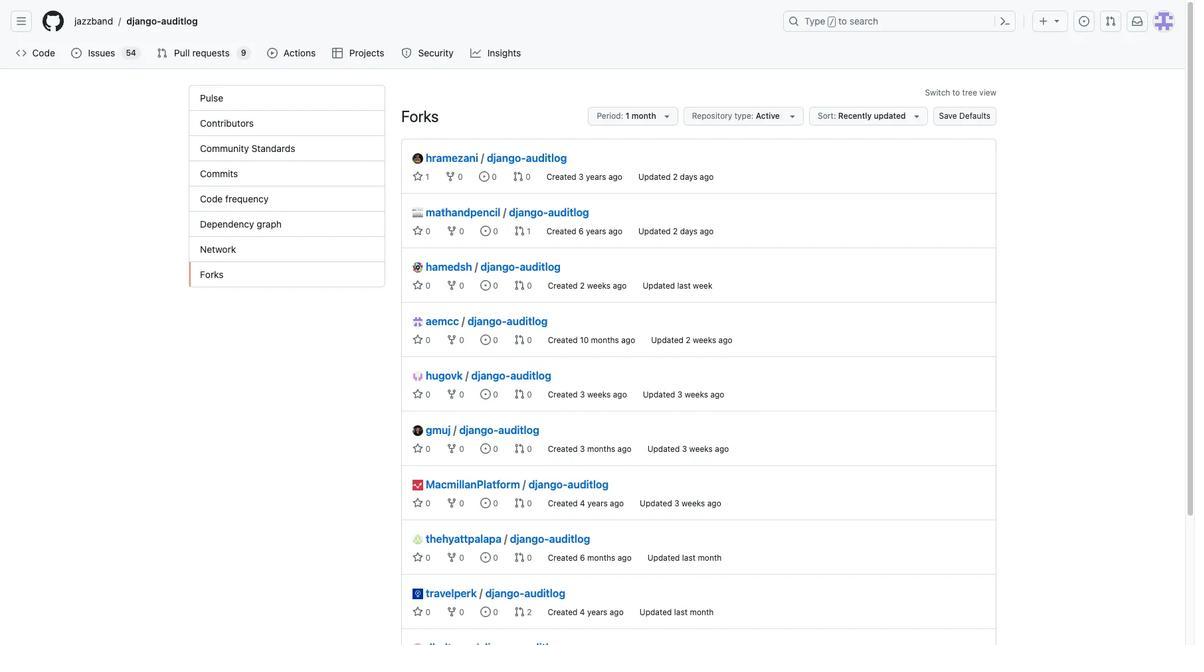 Task type: locate. For each thing, give the bounding box(es) containing it.
0 vertical spatial 4
[[580, 499, 585, 509]]

frequency
[[225, 193, 269, 205]]

django- up 2 link
[[485, 588, 524, 600]]

triangle down image right updated
[[911, 111, 922, 122]]

travelperk link
[[413, 586, 477, 602]]

issue opened image
[[1079, 16, 1089, 27], [479, 171, 489, 182], [480, 226, 491, 236], [480, 335, 491, 345], [480, 389, 491, 400], [480, 444, 491, 454], [480, 553, 491, 563]]

repo forked image down aemcc
[[446, 335, 457, 345]]

community
[[200, 143, 249, 154]]

1 days from the top
[[680, 172, 697, 182]]

star image for macmillanplatform
[[413, 498, 423, 509]]

2 repo forked image from the top
[[446, 335, 457, 345]]

forks up @hramezani icon at top
[[401, 107, 439, 126]]

created 3 years ago
[[547, 172, 622, 182]]

0 vertical spatial to
[[838, 15, 847, 27]]

triangle down image
[[661, 111, 672, 122], [787, 111, 798, 122]]

2 vertical spatial months
[[587, 553, 615, 563]]

@aemcc image
[[413, 317, 423, 327]]

dependency
[[200, 219, 254, 230]]

triangle down image right active on the top of the page
[[787, 111, 798, 122]]

mathandpencil
[[426, 207, 500, 219]]

jazzband / django-auditlog
[[74, 15, 198, 27]]

1 vertical spatial 6
[[580, 553, 585, 563]]

days down repository
[[680, 172, 697, 182]]

last
[[677, 281, 691, 291], [682, 553, 696, 563], [674, 608, 688, 618]]

auditlog for macmillanplatform
[[568, 479, 609, 491]]

repo forked image for thehyattpalapa
[[446, 553, 457, 563]]

1 vertical spatial code
[[200, 193, 223, 205]]

auditlog
[[161, 15, 198, 27], [526, 152, 567, 164], [548, 207, 589, 219], [520, 261, 561, 273], [507, 316, 548, 327], [510, 370, 551, 382], [498, 424, 539, 436], [568, 479, 609, 491], [549, 533, 590, 545], [524, 588, 565, 600]]

django- for macmillanplatform
[[528, 479, 568, 491]]

django- right hamedsh on the top left of the page
[[481, 261, 520, 273]]

0 vertical spatial updated 3 weeks ago
[[643, 390, 724, 400]]

2 star image from the top
[[413, 280, 423, 291]]

/ right mathandpencil
[[503, 207, 506, 219]]

years up created 6 years ago
[[586, 172, 606, 182]]

6
[[579, 227, 584, 236], [580, 553, 585, 563]]

star image down @mathandpencil image
[[413, 226, 423, 236]]

0 for git pull request icon corresponding to aemcc
[[525, 335, 532, 345]]

0 horizontal spatial 1
[[423, 172, 429, 182]]

3 repo forked image from the top
[[446, 389, 457, 400]]

hugovk link
[[413, 368, 463, 384]]

weeks for aemcc
[[693, 335, 716, 345]]

0 horizontal spatial triangle down image
[[661, 111, 672, 122]]

code
[[32, 47, 55, 58], [200, 193, 223, 205]]

jazzband
[[74, 15, 113, 27]]

1 for the left 1 link
[[423, 172, 429, 182]]

6 for thehyattpalapa
[[580, 553, 585, 563]]

0 for issue opened icon corresponding to gmuj
[[491, 444, 498, 454]]

django- right aemcc
[[468, 316, 507, 327]]

star image down @hramezani icon at top
[[413, 171, 423, 182]]

repo forked image
[[446, 280, 457, 291], [446, 335, 457, 345], [446, 389, 457, 400], [446, 607, 457, 618]]

weeks for macmillanplatform
[[682, 499, 705, 509]]

auditlog for thehyattpalapa
[[549, 533, 590, 545]]

@hamedsh image
[[413, 262, 423, 273]]

weeks
[[587, 281, 610, 291], [693, 335, 716, 345], [587, 390, 611, 400], [685, 390, 708, 400], [689, 444, 713, 454], [682, 499, 705, 509]]

0 for repo forked image corresponding to hramezani
[[456, 172, 463, 182]]

@mathandpencil image
[[413, 208, 423, 219]]

django- for travelperk
[[485, 588, 524, 600]]

git pull request image
[[513, 171, 523, 182], [514, 280, 525, 291], [514, 335, 525, 345], [514, 444, 525, 454], [514, 498, 525, 509], [514, 553, 525, 563], [514, 607, 525, 618]]

1 vertical spatial forks
[[200, 269, 224, 280]]

/ right hamedsh on the top left of the page
[[475, 261, 478, 273]]

1 vertical spatial updated 2 days ago
[[638, 227, 714, 236]]

0 for star icon corresponding to aemcc
[[423, 335, 430, 345]]

0 horizontal spatial triangle down image
[[911, 111, 922, 122]]

/ right jazzband in the left of the page
[[118, 16, 121, 27]]

0 vertical spatial code
[[32, 47, 55, 58]]

1 horizontal spatial triangle down image
[[787, 111, 798, 122]]

/ django-auditlog for hramezani
[[481, 152, 567, 164]]

1 vertical spatial months
[[587, 444, 615, 454]]

0 vertical spatial last
[[677, 281, 691, 291]]

2 vertical spatial updated 3 weeks ago
[[640, 499, 721, 509]]

months
[[591, 335, 619, 345], [587, 444, 615, 454], [587, 553, 615, 563]]

2 vertical spatial month
[[690, 608, 714, 618]]

git pull request image
[[1105, 16, 1116, 27], [157, 48, 167, 58], [514, 226, 525, 236], [514, 389, 525, 400]]

list
[[69, 11, 775, 32]]

4 star image from the top
[[413, 498, 423, 509]]

repo forked image down the gmuj
[[446, 444, 457, 454]]

created
[[547, 172, 576, 182], [547, 227, 576, 236], [548, 281, 578, 291], [548, 335, 578, 345], [548, 390, 578, 400], [548, 444, 578, 454], [548, 499, 578, 509], [548, 553, 578, 563], [548, 608, 578, 618]]

updated for hamedsh
[[643, 281, 675, 291]]

auditlog for aemcc
[[507, 316, 548, 327]]

1 horizontal spatial triangle down image
[[1052, 15, 1062, 26]]

1 horizontal spatial 1
[[525, 227, 531, 236]]

code for code frequency
[[200, 193, 223, 205]]

repo forked image
[[445, 171, 456, 182], [446, 226, 457, 236], [446, 444, 457, 454], [446, 498, 457, 509], [446, 553, 457, 563]]

hramezani link
[[413, 150, 478, 166]]

insights link
[[465, 43, 527, 63]]

4 star image from the top
[[413, 553, 423, 563]]

triangle down image
[[1052, 15, 1062, 26], [911, 111, 922, 122]]

issue opened image for thehyattpalapa
[[480, 553, 491, 563]]

mathandpencil link
[[413, 205, 500, 221]]

star image down @hamedsh image
[[413, 280, 423, 291]]

years up created 6 months ago
[[587, 499, 608, 509]]

git pull request image for hramezani
[[513, 171, 523, 182]]

created 10 months ago
[[548, 335, 635, 345]]

star image down @macmillanplatform icon
[[413, 498, 423, 509]]

3 star image from the top
[[413, 444, 423, 454]]

/ django-auditlog
[[481, 152, 567, 164], [503, 207, 589, 219], [475, 261, 561, 273], [462, 316, 548, 327], [465, 370, 551, 382], [453, 424, 539, 436], [523, 479, 609, 491], [504, 533, 590, 545], [479, 588, 565, 600]]

0 horizontal spatial code
[[32, 47, 55, 58]]

1 link left created 6 years ago
[[514, 226, 531, 236]]

/ for travelperk
[[479, 588, 483, 600]]

1 vertical spatial days
[[680, 227, 698, 236]]

star image
[[413, 226, 423, 236], [413, 280, 423, 291], [413, 444, 423, 454], [413, 498, 423, 509]]

django- up 54 in the top of the page
[[126, 15, 161, 27]]

0 vertical spatial 1 link
[[413, 171, 429, 182]]

2 created 4 years ago from the top
[[548, 608, 624, 618]]

1 vertical spatial triangle down image
[[911, 111, 922, 122]]

security link
[[396, 43, 460, 63]]

4 repo forked image from the top
[[446, 607, 457, 618]]

code for code
[[32, 47, 55, 58]]

django- right hramezani
[[487, 152, 526, 164]]

2 vertical spatial 1
[[525, 227, 531, 236]]

1 vertical spatial last
[[682, 553, 696, 563]]

django- for thehyattpalapa
[[510, 533, 549, 545]]

1 triangle down image from the left
[[661, 111, 672, 122]]

3
[[579, 172, 584, 182], [580, 390, 585, 400], [677, 390, 682, 400], [580, 444, 585, 454], [682, 444, 687, 454], [674, 499, 679, 509]]

years
[[586, 172, 606, 182], [586, 227, 606, 236], [587, 499, 608, 509], [587, 608, 607, 618]]

star image for hugovk
[[413, 389, 423, 400]]

auditlog for travelperk
[[524, 588, 565, 600]]

star image for hramezani
[[413, 171, 423, 182]]

0 for mathandpencil's issue opened icon
[[491, 227, 498, 236]]

star image
[[413, 171, 423, 182], [413, 335, 423, 345], [413, 389, 423, 400], [413, 553, 423, 563], [413, 607, 423, 618]]

contributors link
[[189, 111, 385, 136]]

1 vertical spatial month
[[698, 553, 722, 563]]

django-auditlog link for thehyattpalapa
[[510, 533, 590, 545]]

django- right hugovk
[[471, 370, 510, 382]]

created 6 months ago
[[548, 553, 632, 563]]

triangle down image for 1 month
[[661, 111, 672, 122]]

created for hugovk
[[548, 390, 578, 400]]

5 star image from the top
[[413, 607, 423, 618]]

months for gmuj
[[587, 444, 615, 454]]

0 for star icon corresponding to hugovk
[[423, 390, 430, 400]]

git pull request image for aemcc
[[514, 335, 525, 345]]

years for travelperk
[[587, 608, 607, 618]]

years up created 2 weeks ago
[[586, 227, 606, 236]]

1 repo forked image from the top
[[446, 280, 457, 291]]

0
[[456, 172, 463, 182], [489, 172, 497, 182], [523, 172, 531, 182], [423, 227, 430, 236], [457, 227, 464, 236], [491, 227, 498, 236], [423, 281, 430, 291], [457, 281, 464, 291], [491, 281, 498, 291], [525, 281, 532, 291], [423, 335, 430, 345], [457, 335, 464, 345], [491, 335, 498, 345], [525, 335, 532, 345], [423, 390, 430, 400], [457, 390, 464, 400], [491, 390, 498, 400], [525, 390, 532, 400], [423, 444, 430, 454], [457, 444, 464, 454], [491, 444, 498, 454], [525, 444, 532, 454], [423, 499, 430, 509], [457, 499, 464, 509], [491, 499, 498, 509], [525, 499, 532, 509], [423, 553, 430, 563], [457, 553, 464, 563], [491, 553, 498, 563], [525, 553, 532, 563], [423, 608, 430, 618], [457, 608, 464, 618], [491, 608, 498, 618]]

last for travelperk
[[674, 608, 688, 618]]

star image down @hugovk 'image'
[[413, 389, 423, 400]]

/ right the gmuj
[[453, 424, 457, 436]]

1 down @hramezani icon at top
[[423, 172, 429, 182]]

1 vertical spatial 1 link
[[514, 226, 531, 236]]

django-auditlog link for hramezani
[[487, 152, 567, 164]]

repository type: active
[[692, 111, 782, 121]]

django- up created 6 months ago
[[510, 533, 549, 545]]

0 horizontal spatial to
[[838, 15, 847, 27]]

code right code 'icon' on the left of page
[[32, 47, 55, 58]]

created 4 years ago for travelperk
[[548, 608, 624, 618]]

code down commits
[[200, 193, 223, 205]]

/
[[118, 16, 121, 27], [829, 17, 834, 27], [481, 152, 484, 164], [503, 207, 506, 219], [475, 261, 478, 273], [462, 316, 465, 327], [465, 370, 469, 382], [453, 424, 457, 436], [523, 479, 526, 491], [504, 533, 507, 545], [479, 588, 483, 600]]

git pull request image for thehyattpalapa
[[514, 553, 525, 563]]

days up updated last week
[[680, 227, 698, 236]]

days
[[680, 172, 697, 182], [680, 227, 698, 236]]

0 vertical spatial created 4 years ago
[[548, 499, 624, 509]]

django-
[[126, 15, 161, 27], [487, 152, 526, 164], [509, 207, 548, 219], [481, 261, 520, 273], [468, 316, 507, 327], [471, 370, 510, 382], [459, 424, 498, 436], [528, 479, 568, 491], [510, 533, 549, 545], [485, 588, 524, 600]]

defaults
[[959, 111, 990, 121]]

0 for star image related to macmillanplatform
[[423, 499, 430, 509]]

/ django-auditlog for hamedsh
[[475, 261, 561, 273]]

standards
[[251, 143, 295, 154]]

issue opened image for macmillanplatform
[[480, 498, 491, 509]]

django- for gmuj
[[459, 424, 498, 436]]

2 for hramezani
[[673, 172, 678, 182]]

/ for gmuj
[[453, 424, 457, 436]]

search
[[850, 15, 878, 27]]

triangle down image right period: 1 month
[[661, 111, 672, 122]]

0 for star image associated with gmuj
[[423, 444, 430, 454]]

django- up created 6 years ago
[[509, 207, 548, 219]]

auditlog for gmuj
[[498, 424, 539, 436]]

repo forked image for mathandpencil
[[446, 226, 457, 236]]

0 for hramezani git pull request icon
[[523, 172, 531, 182]]

updated 3 weeks ago
[[643, 390, 724, 400], [647, 444, 729, 454], [640, 499, 721, 509]]

2 for mathandpencil
[[673, 227, 678, 236]]

1 vertical spatial 1
[[423, 172, 429, 182]]

3 star image from the top
[[413, 389, 423, 400]]

issue opened image
[[71, 48, 82, 58], [480, 280, 491, 291], [480, 498, 491, 509], [480, 607, 491, 618]]

0 vertical spatial 1
[[626, 111, 629, 121]]

1 right period:
[[626, 111, 629, 121]]

insights element
[[189, 85, 385, 288]]

0 vertical spatial updated 2 days ago
[[638, 172, 714, 182]]

1 horizontal spatial to
[[952, 88, 960, 98]]

0 vertical spatial months
[[591, 335, 619, 345]]

code inside insights element
[[200, 193, 223, 205]]

4 down created 6 months ago
[[580, 608, 585, 618]]

1 vertical spatial updated 3 weeks ago
[[647, 444, 729, 454]]

star image down @travelperk icon
[[413, 607, 423, 618]]

/ right macmillanplatform
[[523, 479, 526, 491]]

star image down @gmuj image
[[413, 444, 423, 454]]

updated for hramezani
[[638, 172, 671, 182]]

/ right aemcc
[[462, 316, 465, 327]]

projects
[[349, 47, 384, 58]]

star image down @aemcc image
[[413, 335, 423, 345]]

dependency graph link
[[189, 212, 385, 237]]

django- for hugovk
[[471, 370, 510, 382]]

repo forked image down travelperk
[[446, 607, 457, 618]]

/ django-auditlog for thehyattpalapa
[[504, 533, 590, 545]]

recently
[[838, 111, 872, 121]]

2 for aemcc
[[686, 335, 691, 345]]

django-auditlog link for hugovk
[[471, 370, 551, 382]]

0 vertical spatial forks
[[401, 107, 439, 126]]

1 vertical spatial updated last month
[[640, 608, 714, 618]]

repo forked image down the mathandpencil link
[[446, 226, 457, 236]]

0 for issue opened icon for aemcc
[[491, 335, 498, 345]]

repo forked image down thehyattpalapa link
[[446, 553, 457, 563]]

auditlog for mathandpencil
[[548, 207, 589, 219]]

updated for mathandpencil
[[638, 227, 671, 236]]

homepage image
[[43, 11, 64, 32]]

forks down network
[[200, 269, 224, 280]]

django- right the gmuj
[[459, 424, 498, 436]]

git pull request image for travelperk
[[514, 607, 525, 618]]

requests
[[192, 47, 230, 58]]

created 3 weeks ago
[[548, 390, 627, 400]]

save defaults button
[[933, 107, 996, 126]]

forks inside insights element
[[200, 269, 224, 280]]

/ right travelperk
[[479, 588, 483, 600]]

1 link down @hramezani icon at top
[[413, 171, 429, 182]]

auditlog for hugovk
[[510, 370, 551, 382]]

1 horizontal spatial code
[[200, 193, 223, 205]]

days for hramezani
[[680, 172, 697, 182]]

to
[[838, 15, 847, 27], [952, 88, 960, 98]]

macmillanplatform
[[426, 479, 520, 491]]

created 4 years ago down created 3 months ago
[[548, 499, 624, 509]]

view
[[979, 88, 996, 98]]

community standards link
[[189, 136, 385, 161]]

1 vertical spatial 4
[[580, 608, 585, 618]]

updated for thehyattpalapa
[[648, 553, 680, 563]]

updated 2 weeks ago
[[651, 335, 732, 345]]

2 star image from the top
[[413, 335, 423, 345]]

play image
[[267, 48, 277, 58]]

years down created 6 months ago
[[587, 608, 607, 618]]

django- down created 3 months ago
[[528, 479, 568, 491]]

issue opened image for gmuj
[[480, 444, 491, 454]]

active
[[756, 111, 780, 121]]

2 vertical spatial last
[[674, 608, 688, 618]]

star image for gmuj
[[413, 444, 423, 454]]

updated for aemcc
[[651, 335, 683, 345]]

updated 2 days ago
[[638, 172, 714, 182], [638, 227, 714, 236]]

1 vertical spatial created 4 years ago
[[548, 608, 624, 618]]

0 horizontal spatial forks
[[200, 269, 224, 280]]

4
[[580, 499, 585, 509], [580, 608, 585, 618]]

repo forked image down hramezani
[[445, 171, 456, 182]]

created for thehyattpalapa
[[548, 553, 578, 563]]

repo forked image for travelperk
[[446, 607, 457, 618]]

plus image
[[1038, 16, 1049, 27]]

aemcc link
[[413, 314, 459, 329]]

/ for hamedsh
[[475, 261, 478, 273]]

repo forked image down macmillanplatform link
[[446, 498, 457, 509]]

0 vertical spatial days
[[680, 172, 697, 182]]

months for thehyattpalapa
[[587, 553, 615, 563]]

thehyattpalapa link
[[413, 531, 502, 547]]

10
[[580, 335, 589, 345]]

1 star image from the top
[[413, 226, 423, 236]]

0 for gmuj's git pull request icon
[[525, 444, 532, 454]]

@travelperk image
[[413, 589, 423, 600]]

star image down the @thehyattpalapa image
[[413, 553, 423, 563]]

/ right 'thehyattpalapa'
[[504, 533, 507, 545]]

1 star image from the top
[[413, 171, 423, 182]]

django- for mathandpencil
[[509, 207, 548, 219]]

forks
[[401, 107, 439, 126], [200, 269, 224, 280]]

to left tree
[[952, 88, 960, 98]]

contributors
[[200, 118, 254, 129]]

tree
[[962, 88, 977, 98]]

command palette image
[[1000, 16, 1010, 27]]

1 left created 6 years ago
[[525, 227, 531, 236]]

0 for issue opened image related to hamedsh
[[491, 281, 498, 291]]

triangle down image right plus image
[[1052, 15, 1062, 26]]

0 vertical spatial 6
[[579, 227, 584, 236]]

django-auditlog link
[[121, 11, 203, 32], [487, 152, 567, 164], [509, 207, 589, 219], [481, 261, 561, 273], [468, 316, 548, 327], [471, 370, 551, 382], [459, 424, 539, 436], [528, 479, 609, 491], [510, 533, 590, 545], [485, 588, 565, 600]]

/ right hugovk
[[465, 370, 469, 382]]

type / to search
[[804, 15, 878, 27]]

2 triangle down image from the left
[[787, 111, 798, 122]]

0 for repo forked icon corresponding to hugovk
[[457, 390, 464, 400]]

0 vertical spatial updated last month
[[648, 553, 722, 563]]

2 days from the top
[[680, 227, 698, 236]]

1 created 4 years ago from the top
[[548, 499, 624, 509]]

created 4 years ago down created 6 months ago
[[548, 608, 624, 618]]

to left the search
[[838, 15, 847, 27]]

pulse link
[[189, 86, 385, 111]]

created for macmillanplatform
[[548, 499, 578, 509]]

issue opened image for hamedsh
[[480, 280, 491, 291]]

@hramezani image
[[413, 153, 423, 164]]

4 down created 3 months ago
[[580, 499, 585, 509]]

updated last month
[[648, 553, 722, 563], [640, 608, 714, 618]]

/ right hramezani
[[481, 152, 484, 164]]

/ right type
[[829, 17, 834, 27]]

2
[[673, 172, 678, 182], [673, 227, 678, 236], [580, 281, 585, 291], [686, 335, 691, 345], [525, 608, 532, 618]]

0 link
[[445, 171, 463, 182], [479, 171, 497, 182], [513, 171, 531, 182], [413, 226, 430, 236], [446, 226, 464, 236], [480, 226, 498, 236], [413, 280, 430, 291], [446, 280, 464, 291], [480, 280, 498, 291], [514, 280, 532, 291], [413, 335, 430, 345], [446, 335, 464, 345], [480, 335, 498, 345], [514, 335, 532, 345], [413, 389, 430, 400], [446, 389, 464, 400], [480, 389, 498, 400], [514, 389, 532, 400], [413, 444, 430, 454], [446, 444, 464, 454], [480, 444, 498, 454], [514, 444, 532, 454], [413, 498, 430, 509], [446, 498, 464, 509], [480, 498, 498, 509], [514, 498, 532, 509], [413, 553, 430, 563], [446, 553, 464, 563], [480, 553, 498, 563], [514, 553, 532, 563], [413, 607, 430, 618], [446, 607, 464, 618], [480, 607, 498, 618]]

created 4 years ago
[[548, 499, 624, 509], [548, 608, 624, 618]]

updated for macmillanplatform
[[640, 499, 672, 509]]

repo forked image down hugovk
[[446, 389, 457, 400]]

network
[[200, 244, 236, 255]]

repo forked image down hamedsh on the top left of the page
[[446, 280, 457, 291]]



Task type: describe. For each thing, give the bounding box(es) containing it.
/ inside jazzband / django-auditlog
[[118, 16, 121, 27]]

@gmuj image
[[413, 426, 423, 436]]

insights
[[487, 47, 521, 58]]

table image
[[332, 48, 343, 58]]

0 for gmuj's repo forked image
[[457, 444, 464, 454]]

updated for travelperk
[[640, 608, 672, 618]]

1 horizontal spatial 1 link
[[514, 226, 531, 236]]

2 link
[[514, 607, 532, 618]]

weeks for gmuj
[[689, 444, 713, 454]]

graph image
[[470, 48, 481, 58]]

created for travelperk
[[548, 608, 578, 618]]

hugovk
[[426, 370, 463, 382]]

jazzband link
[[69, 11, 118, 32]]

last for thehyattpalapa
[[682, 553, 696, 563]]

dependency graph
[[200, 219, 282, 230]]

years for macmillanplatform
[[587, 499, 608, 509]]

gmuj
[[426, 424, 451, 436]]

django-auditlog link for macmillanplatform
[[528, 479, 609, 491]]

0 for aemcc's repo forked icon
[[457, 335, 464, 345]]

network link
[[189, 237, 385, 262]]

/ for thehyattpalapa
[[504, 533, 507, 545]]

/ django-auditlog for mathandpencil
[[503, 207, 589, 219]]

/ for hramezani
[[481, 152, 484, 164]]

pulse
[[200, 92, 223, 104]]

auditlog inside jazzband / django-auditlog
[[161, 15, 198, 27]]

years for mathandpencil
[[586, 227, 606, 236]]

0 for star icon related to thehyattpalapa
[[423, 553, 430, 563]]

shield image
[[401, 48, 412, 58]]

save defaults
[[939, 111, 990, 121]]

0 for hamedsh's star image
[[423, 281, 430, 291]]

list containing jazzband
[[69, 11, 775, 32]]

2 horizontal spatial 1
[[626, 111, 629, 121]]

star image for hamedsh
[[413, 280, 423, 291]]

0 for issue opened image corresponding to travelperk
[[491, 608, 498, 618]]

54
[[126, 48, 136, 58]]

/ for macmillanplatform
[[523, 479, 526, 491]]

0 for repo forked image associated with mathandpencil
[[457, 227, 464, 236]]

created for aemcc
[[548, 335, 578, 345]]

issues
[[88, 47, 115, 58]]

@thehyattpalapa image
[[413, 535, 423, 545]]

projects link
[[327, 43, 391, 63]]

security
[[418, 47, 454, 58]]

forks link
[[189, 262, 385, 287]]

0 for issue opened icon for thehyattpalapa
[[491, 553, 498, 563]]

save
[[939, 111, 957, 121]]

0 for hramezani's issue opened icon
[[489, 172, 497, 182]]

0 for macmillanplatform's issue opened image
[[491, 499, 498, 509]]

period: 1 month
[[597, 111, 656, 121]]

1 for 1 link to the right
[[525, 227, 531, 236]]

0 horizontal spatial 1 link
[[413, 171, 429, 182]]

hamedsh
[[426, 261, 472, 273]]

git pull request image for hamedsh
[[514, 280, 525, 291]]

created for gmuj
[[548, 444, 578, 454]]

0 vertical spatial triangle down image
[[1052, 15, 1062, 26]]

period:
[[597, 111, 623, 121]]

updated 3 weeks ago for gmuj
[[647, 444, 729, 454]]

django- for hramezani
[[487, 152, 526, 164]]

/ for aemcc
[[462, 316, 465, 327]]

repo forked image for hamedsh
[[446, 280, 457, 291]]

django- inside jazzband / django-auditlog
[[126, 15, 161, 27]]

@hugovk image
[[413, 371, 423, 382]]

0 for git pull request icon for macmillanplatform
[[525, 499, 532, 509]]

pull requests
[[174, 47, 230, 58]]

actions
[[284, 47, 316, 58]]

issue opened image for travelperk
[[480, 607, 491, 618]]

star image for mathandpencil
[[413, 226, 423, 236]]

switch to tree view link
[[925, 88, 996, 98]]

repo forked image for hugovk
[[446, 389, 457, 400]]

code frequency
[[200, 193, 269, 205]]

/ for mathandpencil
[[503, 207, 506, 219]]

django-auditlog link for aemcc
[[468, 316, 548, 327]]

issue opened image for hramezani
[[479, 171, 489, 182]]

month for travelperk
[[690, 608, 714, 618]]

community standards
[[200, 143, 295, 154]]

gmuj link
[[413, 422, 451, 438]]

commits link
[[189, 161, 385, 187]]

4 for macmillanplatform
[[580, 499, 585, 509]]

django- for hamedsh
[[481, 261, 520, 273]]

1 horizontal spatial forks
[[401, 107, 439, 126]]

triangle down image for active
[[787, 111, 798, 122]]

code frequency link
[[189, 187, 385, 212]]

commits
[[200, 168, 238, 179]]

repo forked image for gmuj
[[446, 444, 457, 454]]

pull
[[174, 47, 190, 58]]

travelperk
[[426, 588, 477, 600]]

aemcc
[[426, 316, 459, 327]]

sort: recently updated
[[818, 111, 906, 121]]

@macmillanplatform image
[[413, 480, 423, 491]]

updated for gmuj
[[647, 444, 680, 454]]

django- for aemcc
[[468, 316, 507, 327]]

actions link
[[261, 43, 322, 63]]

type
[[804, 15, 825, 27]]

created 6 years ago
[[547, 227, 622, 236]]

0 vertical spatial month
[[632, 111, 656, 121]]

created 3 months ago
[[548, 444, 631, 454]]

created for hramezani
[[547, 172, 576, 182]]

code image
[[16, 48, 27, 58]]

/ django-auditlog for macmillanplatform
[[523, 479, 609, 491]]

repo forked image for aemcc
[[446, 335, 457, 345]]

type:
[[735, 111, 754, 121]]

0 for macmillanplatform repo forked image
[[457, 499, 464, 509]]

django-auditlog link for gmuj
[[459, 424, 539, 436]]

days for mathandpencil
[[680, 227, 698, 236]]

created 2 weeks ago
[[548, 281, 627, 291]]

thehyattpalapa
[[426, 533, 502, 545]]

django-auditlog link for hamedsh
[[481, 261, 561, 273]]

/ inside type / to search
[[829, 17, 834, 27]]

repository
[[692, 111, 732, 121]]

week
[[693, 281, 712, 291]]

auditlog for hramezani
[[526, 152, 567, 164]]

hamedsh link
[[413, 259, 472, 275]]

0 for star image associated with mathandpencil
[[423, 227, 430, 236]]

repo forked image for macmillanplatform
[[446, 498, 457, 509]]

weeks for hugovk
[[685, 390, 708, 400]]

years for hramezani
[[586, 172, 606, 182]]

git pull request image for gmuj
[[514, 444, 525, 454]]

graph
[[257, 219, 282, 230]]

updated last week
[[643, 281, 712, 291]]

hramezani
[[426, 152, 478, 164]]

updated
[[874, 111, 906, 121]]

0 for issue opened icon associated with hugovk
[[491, 390, 498, 400]]

created for mathandpencil
[[547, 227, 576, 236]]

switch to tree view
[[925, 88, 996, 98]]

/ django-auditlog for hugovk
[[465, 370, 551, 382]]

auditlog for hamedsh
[[520, 261, 561, 273]]

star image for travelperk
[[413, 607, 423, 618]]

notifications image
[[1132, 16, 1143, 27]]

/ django-auditlog for travelperk
[[479, 588, 565, 600]]

/ django-auditlog for aemcc
[[462, 316, 548, 327]]

code link
[[11, 43, 61, 63]]

django-auditlog link for mathandpencil
[[509, 207, 589, 219]]

updated for hugovk
[[643, 390, 675, 400]]

/ django-auditlog for gmuj
[[453, 424, 539, 436]]

1 vertical spatial to
[[952, 88, 960, 98]]

last for hamedsh
[[677, 281, 691, 291]]

sort:
[[818, 111, 836, 121]]

switch
[[925, 88, 950, 98]]

9
[[241, 48, 246, 58]]

macmillanplatform link
[[413, 477, 520, 493]]



Task type: vqa. For each thing, say whether or not it's contained in the screenshot.
Contributors link
yes



